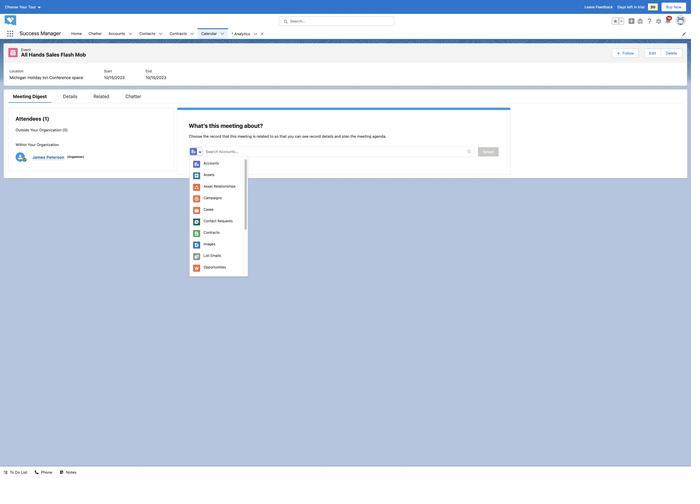 Task type: describe. For each thing, give the bounding box(es) containing it.
cases link
[[190, 205, 244, 216]]

0 vertical spatial chatter link
[[85, 28, 105, 39]]

10 button
[[665, 16, 673, 25]]

follow button
[[613, 49, 639, 58]]

buy now button
[[662, 2, 687, 12]]

text default image left "select" button
[[468, 150, 472, 154]]

what's
[[189, 122, 208, 129]]

leave feedback
[[585, 5, 614, 9]]

text default image inside to do list button
[[3, 471, 8, 475]]

james
[[32, 155, 45, 160]]

start 10/15/2023
[[104, 69, 125, 80]]

0 vertical spatial this
[[209, 122, 220, 129]]

follow
[[623, 51, 635, 55]]

meeting left about?
[[221, 122, 243, 129]]

agenda.
[[373, 134, 387, 139]]

2 that from the left
[[280, 134, 287, 139]]

calendar list item
[[198, 28, 228, 39]]

calendar
[[202, 31, 217, 36]]

search... button
[[279, 16, 395, 26]]

accounts image
[[190, 148, 197, 155]]

details link
[[58, 93, 82, 103]]

cases
[[204, 208, 214, 212]]

end
[[146, 69, 152, 73]]

1 horizontal spatial accounts
[[204, 161, 219, 166]]

is
[[253, 134, 256, 139]]

delete button
[[662, 49, 683, 57]]

end 10/15/2023
[[146, 69, 167, 80]]

meeting left agenda. at the right of page
[[358, 134, 372, 139]]

1 vertical spatial contracts link
[[190, 228, 244, 240]]

contacts link
[[136, 28, 159, 39]]

contact requests
[[204, 219, 233, 224]]

space
[[72, 75, 83, 80]]

meeting left is at the top left of the page
[[238, 134, 252, 139]]

1 the from the left
[[203, 134, 209, 139]]

* analytics
[[232, 31, 250, 36]]

1 vertical spatial contracts
[[204, 231, 220, 235]]

what's this meeting about?
[[189, 122, 263, 129]]

related link
[[89, 93, 114, 103]]

30
[[651, 5, 656, 9]]

mob
[[75, 52, 86, 58]]

choose your tour button
[[5, 2, 41, 12]]

list emails
[[204, 254, 221, 258]]

accounts inside 'list item'
[[109, 31, 125, 36]]

chatter for chatter link to the top
[[89, 31, 102, 36]]

1 horizontal spatial list
[[204, 254, 210, 258]]

opportunities link
[[190, 263, 244, 274]]

contacts list item
[[136, 28, 166, 39]]

hands
[[29, 52, 45, 58]]

days left in trial
[[618, 5, 645, 9]]

manager
[[41, 30, 61, 37]]

home
[[71, 31, 82, 36]]

images link
[[190, 240, 244, 251]]

choose for choose your tour
[[5, 5, 18, 9]]

inn
[[43, 75, 48, 80]]

assets link
[[190, 170, 244, 182]]

list for leave feedback link
[[68, 28, 692, 39]]

2 record from the left
[[310, 134, 321, 139]]

(0)
[[63, 128, 68, 132]]

10/15/2023 for end 10/15/2023
[[146, 75, 167, 80]]

to do list
[[10, 471, 27, 475]]

phone button
[[31, 467, 56, 479]]

meeting digest
[[13, 94, 47, 99]]

choose your tour
[[5, 5, 36, 9]]

about?
[[244, 122, 263, 129]]

james peterson (organizer)
[[32, 155, 84, 160]]

michigan
[[10, 75, 26, 80]]

event
[[21, 47, 31, 52]]

(1)
[[43, 116, 49, 122]]

in
[[635, 5, 638, 9]]

0 vertical spatial group
[[613, 18, 625, 25]]

notes button
[[56, 467, 80, 479]]

details
[[63, 94, 77, 99]]

asset
[[204, 185, 213, 189]]

now
[[675, 5, 682, 9]]

text default image inside calendar list item
[[221, 32, 225, 36]]

do
[[15, 471, 20, 475]]

home link
[[68, 28, 85, 39]]

feedback
[[597, 5, 614, 9]]

list item containing *
[[228, 28, 267, 39]]

(organizer)
[[67, 155, 84, 159]]

confirmed image
[[22, 158, 27, 162]]

asset relationships
[[204, 185, 236, 189]]

see
[[303, 134, 309, 139]]

emails
[[211, 254, 221, 258]]

tour
[[28, 5, 36, 9]]

location
[[10, 69, 24, 73]]

to do list button
[[0, 467, 31, 479]]

analytics
[[235, 31, 250, 36]]

plan
[[342, 134, 350, 139]]



Task type: locate. For each thing, give the bounding box(es) containing it.
your for choose
[[19, 5, 27, 9]]

james peterson link
[[32, 154, 64, 160]]

0 horizontal spatial this
[[209, 122, 220, 129]]

choose left the tour
[[5, 5, 18, 9]]

contracts list item
[[166, 28, 198, 39]]

0 horizontal spatial 10/15/2023
[[104, 75, 125, 80]]

this down what's this meeting about?
[[231, 134, 237, 139]]

outside your organization (0)
[[16, 128, 68, 132]]

you
[[288, 134, 294, 139]]

opportunities
[[204, 266, 226, 270]]

1 vertical spatial chatter link
[[121, 93, 146, 103]]

record down what's this meeting about?
[[210, 134, 222, 139]]

organization up "james peterson" link
[[37, 143, 59, 147]]

0 vertical spatial list
[[68, 28, 692, 39]]

10
[[668, 16, 672, 20]]

text default image for contracts
[[191, 32, 195, 36]]

1 vertical spatial group
[[613, 48, 683, 58]]

record right see
[[310, 134, 321, 139]]

contracts right 'contacts' list item
[[170, 31, 187, 36]]

chatter
[[89, 31, 102, 36], [126, 94, 141, 99]]

your
[[19, 5, 27, 9], [30, 128, 38, 132], [28, 143, 36, 147]]

text default image
[[129, 32, 133, 36], [159, 32, 163, 36], [191, 32, 195, 36], [254, 32, 258, 36], [35, 471, 39, 475], [60, 471, 64, 475]]

text default image inside contracts list item
[[191, 32, 195, 36]]

0 horizontal spatial the
[[203, 134, 209, 139]]

success
[[20, 30, 39, 37]]

your for within
[[28, 143, 36, 147]]

contracts link
[[166, 28, 191, 39], [190, 228, 244, 240]]

0 horizontal spatial choose
[[5, 5, 18, 9]]

contact
[[204, 219, 217, 224]]

2 vertical spatial your
[[28, 143, 36, 147]]

the down what's
[[203, 134, 209, 139]]

0 vertical spatial accounts link
[[105, 28, 129, 39]]

sales
[[46, 52, 59, 58]]

leave
[[585, 5, 596, 9]]

that
[[223, 134, 229, 139], [280, 134, 287, 139]]

your inside dropdown button
[[19, 5, 27, 9]]

so
[[275, 134, 279, 139]]

1 horizontal spatial record
[[310, 134, 321, 139]]

list right do
[[21, 471, 27, 475]]

digest
[[32, 94, 47, 99]]

text default image for contacts
[[159, 32, 163, 36]]

0 horizontal spatial contracts
[[170, 31, 187, 36]]

edit
[[650, 51, 657, 55]]

1 horizontal spatial chatter
[[126, 94, 141, 99]]

choose for choose the record that this meeting is related to so that you can see record details and plan the meeting agenda.
[[189, 134, 202, 139]]

0 horizontal spatial record
[[210, 134, 222, 139]]

choose inside choose your tour dropdown button
[[5, 5, 18, 9]]

text default image right analytics
[[261, 32, 265, 36]]

0 vertical spatial contracts
[[170, 31, 187, 36]]

search...
[[290, 19, 306, 23]]

start
[[104, 69, 112, 73]]

text default image inside accounts 'list item'
[[129, 32, 133, 36]]

all
[[21, 52, 28, 58]]

details
[[322, 134, 334, 139]]

asset relationships link
[[190, 182, 244, 193]]

the right the plan
[[351, 134, 357, 139]]

1 vertical spatial list
[[4, 63, 688, 86]]

0 vertical spatial chatter
[[89, 31, 102, 36]]

1 vertical spatial accounts link
[[190, 159, 244, 170]]

edit button
[[646, 49, 662, 57]]

meeting
[[221, 122, 243, 129], [238, 134, 252, 139], [358, 134, 372, 139]]

1 horizontal spatial chatter link
[[121, 93, 146, 103]]

group containing follow
[[613, 48, 683, 58]]

1 horizontal spatial choose
[[189, 134, 202, 139]]

this right what's
[[209, 122, 220, 129]]

10/15/2023 down the start
[[104, 75, 125, 80]]

that down what's this meeting about?
[[223, 134, 229, 139]]

1 horizontal spatial accounts link
[[190, 159, 244, 170]]

holiday
[[28, 75, 41, 80]]

0 horizontal spatial that
[[223, 134, 229, 139]]

attendees
[[16, 116, 41, 122]]

list
[[68, 28, 692, 39], [4, 63, 688, 86]]

your right "within"
[[28, 143, 36, 147]]

select button
[[479, 147, 499, 157]]

meeting
[[13, 94, 31, 99]]

1 record from the left
[[210, 134, 222, 139]]

text default image left contacts link
[[129, 32, 133, 36]]

text default image for accounts
[[129, 32, 133, 36]]

1 vertical spatial chatter
[[126, 94, 141, 99]]

contracts
[[170, 31, 187, 36], [204, 231, 220, 235]]

buy now
[[667, 5, 682, 9]]

contracts inside list item
[[170, 31, 187, 36]]

list for home link
[[4, 63, 688, 86]]

text default image for *
[[254, 32, 258, 36]]

campaigns
[[204, 196, 222, 200]]

left
[[628, 5, 634, 9]]

leave feedback link
[[585, 5, 614, 9]]

0 horizontal spatial accounts
[[109, 31, 125, 36]]

10/15/2023 down end
[[146, 75, 167, 80]]

your down attendees (1)
[[30, 128, 38, 132]]

requests
[[218, 219, 233, 224]]

flash
[[61, 52, 74, 58]]

to
[[270, 134, 274, 139]]

notes
[[66, 471, 76, 475]]

phone
[[41, 471, 52, 475]]

10/15/2023
[[104, 75, 125, 80], [146, 75, 167, 80]]

accounts list item
[[105, 28, 136, 39]]

0 horizontal spatial chatter link
[[85, 28, 105, 39]]

text default image left notes
[[60, 471, 64, 475]]

list item
[[228, 28, 267, 39]]

text default image left calendar link
[[191, 32, 195, 36]]

1 vertical spatial this
[[231, 134, 237, 139]]

1 horizontal spatial this
[[231, 134, 237, 139]]

text default image
[[261, 32, 265, 36], [221, 32, 225, 36], [468, 150, 472, 154], [3, 471, 8, 475]]

contact requests link
[[190, 216, 244, 228]]

1 vertical spatial organization
[[37, 143, 59, 147]]

2 10/15/2023 from the left
[[146, 75, 167, 80]]

images
[[204, 242, 216, 247]]

list left "emails"
[[204, 254, 210, 258]]

contracts down contact
[[204, 231, 220, 235]]

text default image right analytics
[[254, 32, 258, 36]]

0 horizontal spatial accounts link
[[105, 28, 129, 39]]

and
[[335, 134, 341, 139]]

*
[[232, 31, 233, 36]]

Search Accounts... text field
[[203, 147, 468, 157]]

0 horizontal spatial chatter
[[89, 31, 102, 36]]

related
[[94, 94, 109, 99]]

calendar link
[[198, 28, 221, 39]]

to
[[10, 471, 14, 475]]

list emails link
[[190, 251, 244, 263]]

list inside button
[[21, 471, 27, 475]]

1 horizontal spatial contracts
[[204, 231, 220, 235]]

text default image left phone
[[35, 471, 39, 475]]

trial
[[639, 5, 645, 9]]

within
[[16, 143, 27, 147]]

text default image left to
[[3, 471, 8, 475]]

list containing home
[[68, 28, 692, 39]]

text default image right contacts
[[159, 32, 163, 36]]

organization for outside your organization (0)
[[39, 128, 62, 132]]

the
[[203, 134, 209, 139], [351, 134, 357, 139]]

1 horizontal spatial 10/15/2023
[[146, 75, 167, 80]]

1 vertical spatial list
[[21, 471, 27, 475]]

0 vertical spatial accounts
[[109, 31, 125, 36]]

days
[[618, 5, 627, 9]]

relationships
[[214, 185, 236, 189]]

1 vertical spatial accounts
[[204, 161, 219, 166]]

chatter inside list
[[89, 31, 102, 36]]

organization for within your organization
[[37, 143, 59, 147]]

your for outside
[[30, 128, 38, 132]]

group
[[613, 18, 625, 25], [613, 48, 683, 58]]

organization
[[39, 128, 62, 132], [37, 143, 59, 147]]

1 10/15/2023 from the left
[[104, 75, 125, 80]]

organization down (1)
[[39, 128, 62, 132]]

2 the from the left
[[351, 134, 357, 139]]

0 vertical spatial choose
[[5, 5, 18, 9]]

event all hands sales flash mob
[[21, 47, 86, 58]]

1 vertical spatial choose
[[189, 134, 202, 139]]

peterson
[[46, 155, 64, 160]]

delete
[[667, 51, 678, 55]]

0 vertical spatial your
[[19, 5, 27, 9]]

1 vertical spatial your
[[30, 128, 38, 132]]

your left the tour
[[19, 5, 27, 9]]

text default image inside 'contacts' list item
[[159, 32, 163, 36]]

1 horizontal spatial the
[[351, 134, 357, 139]]

chatter for the bottommost chatter link
[[126, 94, 141, 99]]

attendees (1)
[[16, 116, 49, 122]]

0 horizontal spatial list
[[21, 471, 27, 475]]

0 vertical spatial contracts link
[[166, 28, 191, 39]]

contacts
[[140, 31, 155, 36]]

success manager
[[20, 30, 61, 37]]

1 that from the left
[[223, 134, 229, 139]]

choose down what's
[[189, 134, 202, 139]]

text default image inside phone button
[[35, 471, 39, 475]]

0 vertical spatial organization
[[39, 128, 62, 132]]

text default image left *
[[221, 32, 225, 36]]

text default image inside notes button
[[60, 471, 64, 475]]

10/15/2023 for start 10/15/2023
[[104, 75, 125, 80]]

list containing michigan holiday inn conference space
[[4, 63, 688, 86]]

record
[[210, 134, 222, 139], [310, 134, 321, 139]]

1 horizontal spatial that
[[280, 134, 287, 139]]

0 vertical spatial list
[[204, 254, 210, 258]]

that right so
[[280, 134, 287, 139]]

outside
[[16, 128, 29, 132]]



Task type: vqa. For each thing, say whether or not it's contained in the screenshot.
Chatter
yes



